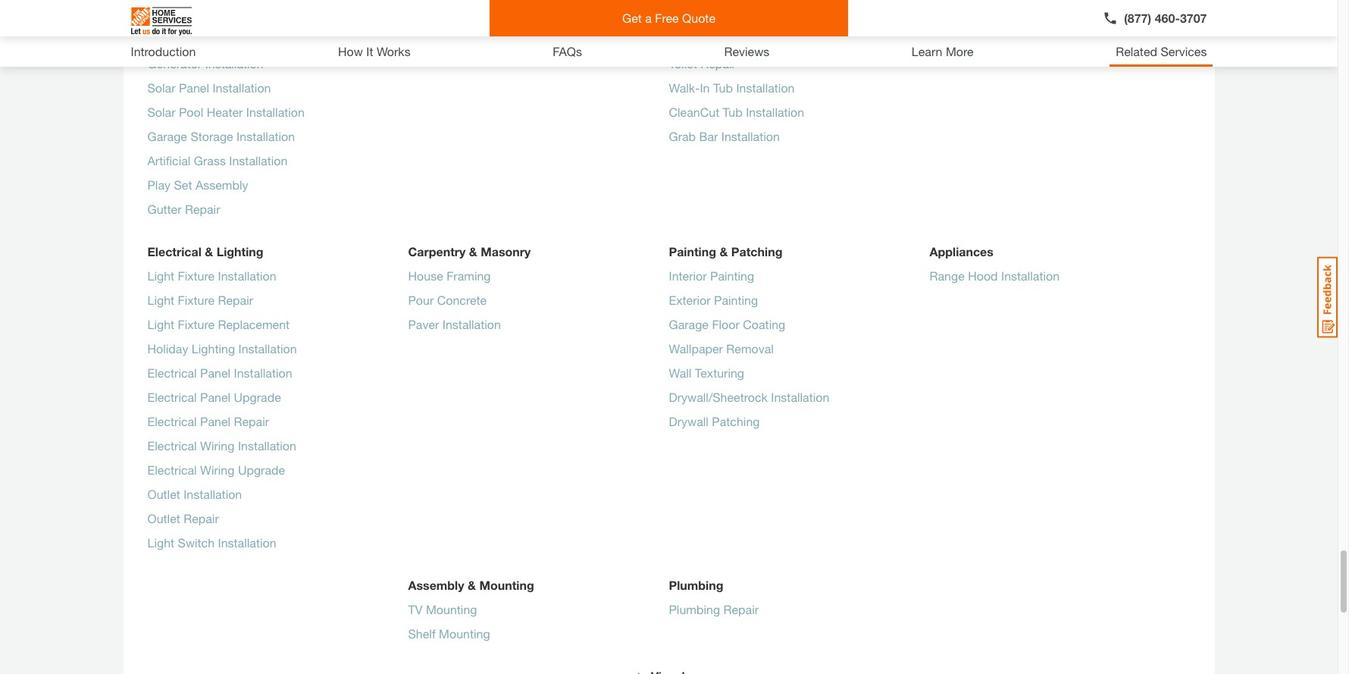 Task type: describe. For each thing, give the bounding box(es) containing it.
reviews
[[725, 44, 770, 58]]

artificial grass installation link
[[148, 152, 288, 176]]

grab bar installation
[[669, 129, 780, 143]]

assembly inside 'link'
[[196, 177, 248, 192]]

light for light fixture replacement
[[148, 317, 174, 331]]

installation up electrical wiring upgrade at the left bottom of page
[[238, 438, 296, 453]]

set
[[174, 177, 192, 192]]

garage floor coating link
[[669, 315, 786, 340]]

outlet for outlet installation
[[148, 487, 180, 501]]

light fixture installation
[[148, 268, 277, 283]]

walk-in tub installation
[[669, 80, 795, 95]]

interior painting link
[[669, 267, 755, 291]]

0 vertical spatial patching
[[732, 244, 783, 259]]

drywall/sheetrock installation
[[669, 390, 830, 404]]

mounting for shelf mounting
[[439, 626, 490, 641]]

electrical panel repair link
[[148, 413, 269, 437]]

range hood installation
[[930, 268, 1060, 283]]

light switch installation link
[[148, 534, 277, 558]]

toilet installation
[[669, 32, 759, 46]]

bathtub repair
[[669, 8, 751, 22]]

learn more
[[912, 44, 974, 58]]

panel for electrical panel installation
[[200, 366, 231, 380]]

1 vertical spatial tub
[[723, 105, 743, 119]]

hood
[[969, 268, 999, 283]]

holiday lighting installation link
[[148, 340, 297, 364]]

gutter repair
[[148, 202, 220, 216]]

plumbing for plumbing repair
[[669, 602, 721, 617]]

& for carpentry
[[469, 244, 478, 259]]

works
[[377, 44, 411, 58]]

texturing
[[695, 366, 745, 380]]

shelf mounting
[[408, 626, 490, 641]]

exterior
[[669, 293, 711, 307]]

pour concrete link
[[408, 291, 487, 315]]

electrical panel installation
[[148, 366, 292, 380]]

solar pool heater installation link
[[148, 103, 305, 127]]

electrical for electrical panel repair
[[148, 414, 197, 428]]

tv mounting link
[[408, 601, 477, 625]]

replacement
[[218, 317, 290, 331]]

painting for interior
[[711, 268, 755, 283]]

toilet installation link
[[669, 30, 759, 55]]

460-
[[1156, 11, 1181, 25]]

it
[[367, 44, 373, 58]]

interior
[[669, 268, 707, 283]]

fence for fence repair
[[148, 8, 181, 22]]

play set assembly
[[148, 177, 248, 192]]

play
[[148, 177, 171, 192]]

light fixture repair link
[[148, 291, 253, 315]]

plumbing repair
[[669, 602, 759, 617]]

fixture for installation
[[178, 268, 215, 283]]

generator installation
[[148, 56, 264, 71]]

bar
[[700, 129, 719, 143]]

generator installation link
[[148, 55, 264, 79]]

holiday lighting installation
[[148, 341, 297, 356]]

walk-in tub installation link
[[669, 79, 795, 103]]

switch
[[178, 535, 215, 550]]

upgrade for electrical wiring upgrade
[[238, 463, 285, 477]]

drywall/sheetrock installation link
[[669, 388, 830, 413]]

wall texturing
[[669, 366, 745, 380]]

do it for you logo image
[[131, 1, 191, 42]]

electrical for electrical panel upgrade
[[148, 390, 197, 404]]

electrical wiring upgrade link
[[148, 461, 285, 485]]

electrical wiring installation
[[148, 438, 296, 453]]

outlet installation link
[[148, 485, 242, 510]]

installation down walk-in tub installation link
[[746, 105, 805, 119]]

shelf mounting link
[[408, 625, 490, 649]]

appliances
[[930, 244, 994, 259]]

assembly & mounting
[[408, 578, 534, 592]]

toilet repair link
[[669, 55, 736, 79]]

installation down holiday lighting installation link
[[234, 366, 292, 380]]

repair for outlet repair
[[184, 511, 219, 526]]

0 vertical spatial mounting
[[480, 578, 534, 592]]

gutter
[[148, 202, 182, 216]]

(877) 460-3707
[[1125, 11, 1208, 25]]

repair for gutter repair
[[185, 202, 220, 216]]

& for electrical
[[205, 244, 213, 259]]

electrical panel installation link
[[148, 364, 292, 388]]

pour concrete
[[408, 293, 487, 307]]

paver installation link
[[408, 315, 501, 340]]

play set assembly link
[[148, 176, 248, 200]]

1 vertical spatial patching
[[712, 414, 760, 428]]

repair for fence repair
[[184, 8, 219, 22]]

light for light switch installation
[[148, 535, 174, 550]]

house framing link
[[408, 267, 491, 291]]

range hood installation link
[[930, 267, 1060, 291]]

services
[[1161, 44, 1208, 58]]

installation down electrical & lighting
[[218, 268, 277, 283]]

installation right switch
[[218, 535, 277, 550]]

garage floor coating
[[669, 317, 786, 331]]

wallpaper removal link
[[669, 340, 774, 364]]

related
[[1117, 44, 1158, 58]]

masonry
[[481, 244, 531, 259]]

cleancut tub installation
[[669, 105, 805, 119]]

installation right heater on the left top
[[246, 105, 305, 119]]

shelf
[[408, 626, 436, 641]]

drywall patching link
[[669, 413, 760, 437]]

mounting for tv mounting
[[426, 602, 477, 617]]

repair for plumbing repair
[[724, 602, 759, 617]]

quote
[[683, 11, 716, 25]]

repair for bathtub repair
[[716, 8, 751, 22]]

bathtub repair link
[[669, 6, 751, 30]]

garage storage installation link
[[148, 127, 295, 152]]

paver
[[408, 317, 439, 331]]

(877) 460-3707 link
[[1104, 9, 1208, 27]]

wiring for upgrade
[[200, 463, 235, 477]]

light fixture repair
[[148, 293, 253, 307]]

panel for electrical panel repair
[[200, 414, 231, 428]]

0 vertical spatial tub
[[714, 80, 733, 95]]

in
[[700, 80, 710, 95]]

electrical for electrical wiring upgrade
[[148, 463, 197, 477]]

drywall/sheetrock
[[669, 390, 768, 404]]

installation down bathtub repair link
[[701, 32, 759, 46]]

fixture for repair
[[178, 293, 215, 307]]



Task type: locate. For each thing, give the bounding box(es) containing it.
installation up solar panel installation
[[205, 56, 264, 71]]

tv mounting
[[408, 602, 477, 617]]

& up interior painting at the top of page
[[720, 244, 728, 259]]

lighting down light fixture replacement 'link'
[[192, 341, 235, 356]]

electrical up outlet installation
[[148, 463, 197, 477]]

upgrade inside 'link'
[[234, 390, 281, 404]]

1 fence from the top
[[148, 8, 181, 22]]

& up "light fixture installation"
[[205, 244, 213, 259]]

toilet down the bathtub
[[669, 32, 698, 46]]

2 toilet from the top
[[669, 56, 698, 71]]

electrical panel upgrade link
[[148, 388, 281, 413]]

solar for solar panel installation
[[148, 80, 176, 95]]

& up tv mounting
[[468, 578, 476, 592]]

2 plumbing from the top
[[669, 602, 721, 617]]

2 light from the top
[[148, 293, 174, 307]]

2 solar from the top
[[148, 105, 176, 119]]

lighting
[[217, 244, 264, 259], [192, 341, 235, 356]]

0 vertical spatial wiring
[[200, 438, 235, 453]]

garage
[[148, 129, 187, 143], [669, 317, 709, 331]]

wall
[[669, 366, 692, 380]]

painting up interior
[[669, 244, 717, 259]]

electrical inside 'link'
[[148, 390, 197, 404]]

1 vertical spatial lighting
[[192, 341, 235, 356]]

painting up generator installation
[[184, 32, 228, 46]]

upgrade down electrical wiring installation link
[[238, 463, 285, 477]]

3 electrical from the top
[[148, 390, 197, 404]]

garage for garage storage installation
[[148, 129, 187, 143]]

0 horizontal spatial garage
[[148, 129, 187, 143]]

2 fixture from the top
[[178, 293, 215, 307]]

get a free quote
[[623, 11, 716, 25]]

range
[[930, 268, 965, 283]]

wallpaper removal
[[669, 341, 774, 356]]

wall texturing link
[[669, 364, 745, 388]]

1 vertical spatial assembly
[[408, 578, 465, 592]]

drywall
[[669, 414, 709, 428]]

outlet installation
[[148, 487, 242, 501]]

(877)
[[1125, 11, 1152, 25]]

assembly
[[196, 177, 248, 192], [408, 578, 465, 592]]

panel down electrical panel installation link
[[200, 390, 231, 404]]

light fixture replacement link
[[148, 315, 290, 340]]

installation up cleancut tub installation at top
[[737, 80, 795, 95]]

toilet inside the toilet installation link
[[669, 32, 698, 46]]

get
[[623, 11, 642, 25]]

1 vertical spatial garage
[[669, 317, 709, 331]]

painting for fence
[[184, 32, 228, 46]]

1 vertical spatial mounting
[[426, 602, 477, 617]]

1 electrical from the top
[[148, 244, 202, 259]]

artificial grass installation
[[148, 153, 288, 168]]

0 vertical spatial assembly
[[196, 177, 248, 192]]

plumbing for plumbing
[[669, 578, 724, 592]]

upgrade for electrical panel upgrade
[[234, 390, 281, 404]]

upgrade down electrical panel installation link
[[234, 390, 281, 404]]

carpentry
[[408, 244, 466, 259]]

gutter repair link
[[148, 200, 220, 224]]

2 wiring from the top
[[200, 463, 235, 477]]

panel down electrical panel upgrade 'link'
[[200, 414, 231, 428]]

exterior painting
[[669, 293, 759, 307]]

light fixture replacement
[[148, 317, 290, 331]]

wiring
[[200, 438, 235, 453], [200, 463, 235, 477]]

0 vertical spatial fence
[[148, 8, 181, 22]]

electrical up electrical panel repair at the left of page
[[148, 390, 197, 404]]

artificial
[[148, 153, 191, 168]]

light for light fixture repair
[[148, 293, 174, 307]]

electrical for electrical wiring installation
[[148, 438, 197, 453]]

1 vertical spatial upgrade
[[238, 463, 285, 477]]

get a free quote button
[[490, 0, 849, 36]]

electrical for electrical & lighting
[[148, 244, 202, 259]]

toilet up walk-
[[669, 56, 698, 71]]

repair
[[184, 8, 219, 22], [716, 8, 751, 22], [701, 56, 736, 71], [185, 202, 220, 216], [218, 293, 253, 307], [234, 414, 269, 428], [184, 511, 219, 526], [724, 602, 759, 617]]

1 wiring from the top
[[200, 438, 235, 453]]

fixture down light fixture repair link in the top left of the page
[[178, 317, 215, 331]]

0 vertical spatial plumbing
[[669, 578, 724, 592]]

& up framing
[[469, 244, 478, 259]]

1 horizontal spatial assembly
[[408, 578, 465, 592]]

1 solar from the top
[[148, 80, 176, 95]]

toilet for toilet repair
[[669, 56, 698, 71]]

light
[[148, 268, 174, 283], [148, 293, 174, 307], [148, 317, 174, 331], [148, 535, 174, 550]]

heater
[[207, 105, 243, 119]]

more
[[946, 44, 974, 58]]

walk-
[[669, 80, 700, 95]]

solar inside solar panel installation link
[[148, 80, 176, 95]]

light inside light fixture replacement 'link'
[[148, 317, 174, 331]]

a
[[646, 11, 652, 25]]

garage up artificial
[[148, 129, 187, 143]]

generator
[[148, 56, 202, 71]]

cleancut tub installation link
[[669, 103, 805, 127]]

1 light from the top
[[148, 268, 174, 283]]

0 vertical spatial outlet
[[148, 487, 180, 501]]

electrical wiring upgrade
[[148, 463, 285, 477]]

light inside light fixture repair link
[[148, 293, 174, 307]]

1 vertical spatial fence
[[148, 32, 181, 46]]

installation right hood
[[1002, 268, 1060, 283]]

installation
[[701, 32, 759, 46], [205, 56, 264, 71], [213, 80, 271, 95], [737, 80, 795, 95], [246, 105, 305, 119], [746, 105, 805, 119], [237, 129, 295, 143], [722, 129, 780, 143], [229, 153, 288, 168], [218, 268, 277, 283], [1002, 268, 1060, 283], [443, 317, 501, 331], [239, 341, 297, 356], [234, 366, 292, 380], [772, 390, 830, 404], [238, 438, 296, 453], [184, 487, 242, 501], [218, 535, 277, 550]]

coating
[[743, 317, 786, 331]]

removal
[[727, 341, 774, 356]]

house
[[408, 268, 443, 283]]

fixture up the light fixture repair
[[178, 268, 215, 283]]

patching up interior painting at the top of page
[[732, 244, 783, 259]]

toilet for toilet installation
[[669, 32, 698, 46]]

pour
[[408, 293, 434, 307]]

carpentry & masonry
[[408, 244, 531, 259]]

panel inside 'link'
[[200, 390, 231, 404]]

outlet down outlet installation link
[[148, 511, 180, 526]]

1 vertical spatial fixture
[[178, 293, 215, 307]]

electrical panel upgrade
[[148, 390, 281, 404]]

light for light fixture installation
[[148, 268, 174, 283]]

fixture for replacement
[[178, 317, 215, 331]]

0 vertical spatial lighting
[[217, 244, 264, 259]]

1 outlet from the top
[[148, 487, 180, 501]]

1 vertical spatial solar
[[148, 105, 176, 119]]

2 fence from the top
[[148, 32, 181, 46]]

installation down the solar pool heater installation link
[[237, 129, 295, 143]]

& for assembly
[[468, 578, 476, 592]]

light inside light fixture installation link
[[148, 268, 174, 283]]

2 outlet from the top
[[148, 511, 180, 526]]

1 vertical spatial outlet
[[148, 511, 180, 526]]

wiring down electrical wiring installation link
[[200, 463, 235, 477]]

grab bar installation link
[[669, 127, 780, 152]]

painting for exterior
[[714, 293, 759, 307]]

mounting
[[480, 578, 534, 592], [426, 602, 477, 617], [439, 626, 490, 641]]

house framing
[[408, 268, 491, 283]]

0 vertical spatial solar
[[148, 80, 176, 95]]

1 vertical spatial wiring
[[200, 463, 235, 477]]

fence painting
[[148, 32, 228, 46]]

how
[[338, 44, 363, 58]]

6 electrical from the top
[[148, 463, 197, 477]]

light inside light switch installation link
[[148, 535, 174, 550]]

assembly down artificial grass installation link
[[196, 177, 248, 192]]

electrical for electrical panel installation
[[148, 366, 197, 380]]

garage for garage floor coating
[[669, 317, 709, 331]]

introduction
[[131, 44, 196, 58]]

panel for electrical panel upgrade
[[200, 390, 231, 404]]

repair for toilet repair
[[701, 56, 736, 71]]

exterior painting link
[[669, 291, 759, 315]]

garage down 'exterior'
[[669, 317, 709, 331]]

floor
[[712, 317, 740, 331]]

outlet
[[148, 487, 180, 501], [148, 511, 180, 526]]

fixture inside 'link'
[[178, 317, 215, 331]]

0 vertical spatial garage
[[148, 129, 187, 143]]

electrical panel repair
[[148, 414, 269, 428]]

2 electrical from the top
[[148, 366, 197, 380]]

solar panel installation link
[[148, 79, 271, 103]]

panel for solar panel installation
[[179, 80, 209, 95]]

learn
[[912, 44, 943, 58]]

1 plumbing from the top
[[669, 578, 724, 592]]

tub right in
[[714, 80, 733, 95]]

toilet repair
[[669, 56, 736, 71]]

electrical down "holiday"
[[148, 366, 197, 380]]

1 toilet from the top
[[669, 32, 698, 46]]

wiring inside electrical wiring installation link
[[200, 438, 235, 453]]

electrical down gutter repair link
[[148, 244, 202, 259]]

free
[[655, 11, 679, 25]]

drywall patching
[[669, 414, 760, 428]]

fixture down light fixture installation link
[[178, 293, 215, 307]]

panel down generator installation link
[[179, 80, 209, 95]]

painting down painting & patching
[[711, 268, 755, 283]]

installation down garage storage installation link
[[229, 153, 288, 168]]

1 fixture from the top
[[178, 268, 215, 283]]

3707
[[1181, 11, 1208, 25]]

outlet for outlet repair
[[148, 511, 180, 526]]

solar for solar pool heater installation
[[148, 105, 176, 119]]

fence for fence painting
[[148, 32, 181, 46]]

5 electrical from the top
[[148, 438, 197, 453]]

electrical down electrical panel upgrade 'link'
[[148, 414, 197, 428]]

electrical down electrical panel repair link
[[148, 438, 197, 453]]

4 electrical from the top
[[148, 414, 197, 428]]

fence up generator
[[148, 32, 181, 46]]

patching down drywall/sheetrock installation link
[[712, 414, 760, 428]]

tub
[[714, 80, 733, 95], [723, 105, 743, 119]]

installation down "replacement"
[[239, 341, 297, 356]]

panel down holiday lighting installation link
[[200, 366, 231, 380]]

painting & patching
[[669, 244, 783, 259]]

painting up garage floor coating in the top of the page
[[714, 293, 759, 307]]

0 vertical spatial upgrade
[[234, 390, 281, 404]]

installation down cleancut tub installation link
[[722, 129, 780, 143]]

framing
[[447, 268, 491, 283]]

& for painting
[[720, 244, 728, 259]]

fence repair
[[148, 8, 219, 22]]

garage storage installation
[[148, 129, 295, 143]]

holiday
[[148, 341, 188, 356]]

solar
[[148, 80, 176, 95], [148, 105, 176, 119]]

upgrade
[[234, 390, 281, 404], [238, 463, 285, 477]]

fence up fence painting
[[148, 8, 181, 22]]

solar down generator
[[148, 80, 176, 95]]

1 vertical spatial toilet
[[669, 56, 698, 71]]

3 fixture from the top
[[178, 317, 215, 331]]

wiring inside electrical wiring upgrade link
[[200, 463, 235, 477]]

concrete
[[437, 293, 487, 307]]

outlet up outlet repair
[[148, 487, 180, 501]]

1 vertical spatial plumbing
[[669, 602, 721, 617]]

installation down concrete
[[443, 317, 501, 331]]

4 light from the top
[[148, 535, 174, 550]]

feedback link image
[[1318, 256, 1339, 338]]

tub down walk-in tub installation link
[[723, 105, 743, 119]]

lighting up "light fixture installation"
[[217, 244, 264, 259]]

paver installation
[[408, 317, 501, 331]]

solar left pool
[[148, 105, 176, 119]]

3 light from the top
[[148, 317, 174, 331]]

assembly up tv mounting
[[408, 578, 465, 592]]

toilet inside toilet repair link
[[669, 56, 698, 71]]

2 vertical spatial fixture
[[178, 317, 215, 331]]

wiring for installation
[[200, 438, 235, 453]]

0 horizontal spatial assembly
[[196, 177, 248, 192]]

2 vertical spatial mounting
[[439, 626, 490, 641]]

installation up solar pool heater installation
[[213, 80, 271, 95]]

wiring down electrical panel repair link
[[200, 438, 235, 453]]

painting
[[184, 32, 228, 46], [669, 244, 717, 259], [711, 268, 755, 283], [714, 293, 759, 307]]

installation down electrical wiring upgrade link
[[184, 487, 242, 501]]

0 vertical spatial fixture
[[178, 268, 215, 283]]

1 horizontal spatial garage
[[669, 317, 709, 331]]

0 vertical spatial toilet
[[669, 32, 698, 46]]

outlet repair
[[148, 511, 219, 526]]

electrical & lighting
[[148, 244, 264, 259]]

installation down removal
[[772, 390, 830, 404]]



Task type: vqa. For each thing, say whether or not it's contained in the screenshot.
INTERIOR PAINTING
yes



